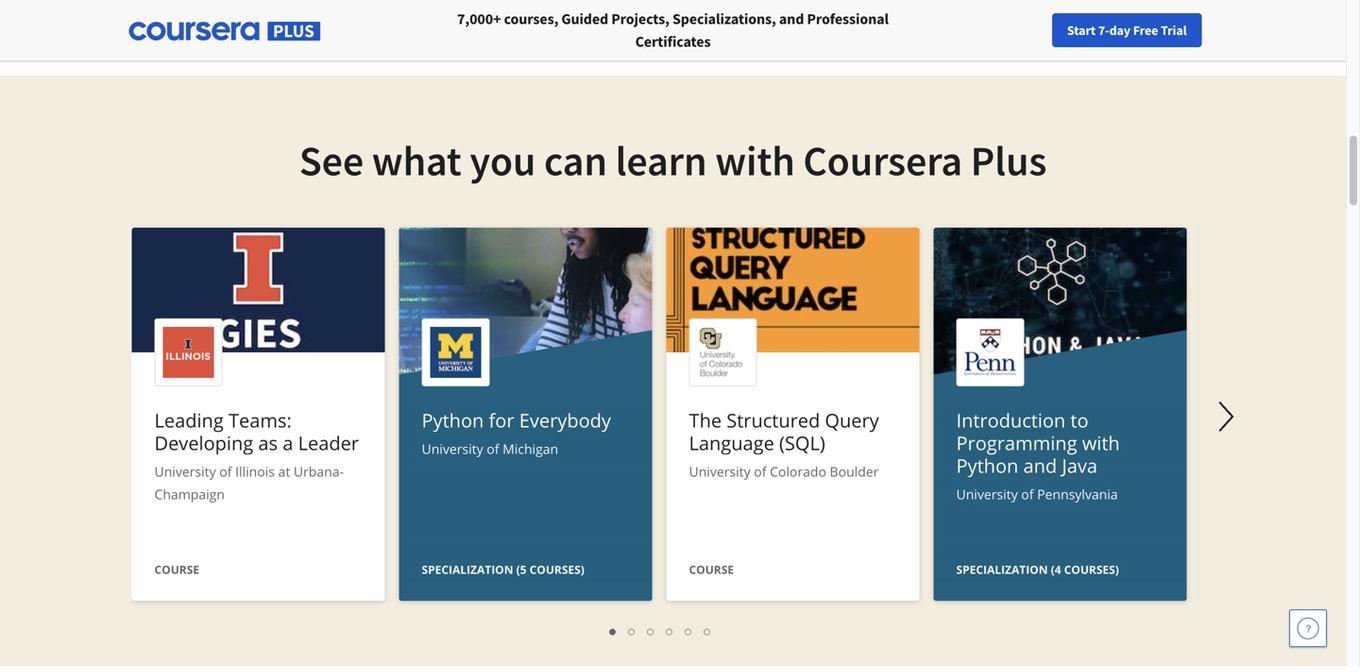 Task type: locate. For each thing, give the bounding box(es) containing it.
list
[[141, 620, 1181, 642]]

course for the structured query language (sql)
[[689, 562, 734, 577]]

None search field
[[260, 12, 581, 50]]

1 vertical spatial with
[[1082, 430, 1120, 456]]

1 vertical spatial python
[[957, 453, 1019, 479]]

course down champaign
[[154, 562, 199, 577]]

0 horizontal spatial specialization
[[422, 562, 513, 577]]

list containing 1
[[141, 620, 1181, 642]]

illinois
[[235, 462, 275, 480]]

and for specializations,
[[779, 9, 804, 28]]

university left michigan
[[422, 440, 483, 458]]

of down for
[[487, 440, 499, 458]]

2 courses) from the left
[[1064, 562, 1119, 577]]

2
[[629, 622, 636, 640]]

1 courses) from the left
[[530, 562, 585, 577]]

university down programming
[[957, 485, 1018, 503]]

the structured query language (sql). university of colorado boulder. course element
[[667, 228, 920, 606]]

coursera plus image
[[129, 22, 321, 41]]

and
[[779, 9, 804, 28], [1024, 453, 1057, 479]]

university
[[422, 440, 483, 458], [154, 462, 216, 480], [689, 462, 751, 480], [957, 485, 1018, 503]]

your
[[1019, 22, 1044, 39]]

introduction to programming with python and java. university of pennsylvania. specialization (4 courses) element
[[934, 228, 1187, 666]]

specialization (4 courses)
[[957, 562, 1119, 577]]

and left the "java"
[[1024, 453, 1057, 479]]

0 horizontal spatial courses)
[[530, 562, 585, 577]]

specialization left (4
[[957, 562, 1048, 577]]

python for everybody. university of michigan. specialization (5 courses) element
[[399, 228, 652, 666]]

and left "professional" on the right top of the page
[[779, 9, 804, 28]]

course
[[154, 562, 199, 577], [689, 562, 734, 577]]

with right learn
[[715, 134, 795, 187]]

the structured query language (sql) university of colorado boulder
[[689, 407, 879, 480]]

1 horizontal spatial courses)
[[1064, 562, 1119, 577]]

python down the introduction
[[957, 453, 1019, 479]]

michigan
[[503, 440, 559, 458]]

find your new career
[[992, 22, 1111, 39]]

python left for
[[422, 407, 484, 433]]

courses)
[[530, 562, 585, 577], [1064, 562, 1119, 577]]

specialization left (5
[[422, 562, 513, 577]]

of inside leading teams: developing as a leader university of illinois at urbana- champaign
[[219, 462, 232, 480]]

java
[[1062, 453, 1098, 479]]

of
[[487, 440, 499, 458], [219, 462, 232, 480], [754, 462, 767, 480], [1022, 485, 1034, 503]]

find
[[992, 22, 1017, 39]]

specialization
[[422, 562, 513, 577], [957, 562, 1048, 577]]

4 button
[[661, 620, 680, 642]]

structured
[[727, 407, 820, 433]]

0 horizontal spatial python
[[422, 407, 484, 433]]

0 horizontal spatial with
[[715, 134, 795, 187]]

start
[[1067, 22, 1096, 39]]

course for leading teams: developing as a leader
[[154, 562, 199, 577]]

1 course from the left
[[154, 562, 199, 577]]

guided
[[562, 9, 609, 28]]

(sql)
[[779, 430, 826, 456]]

start 7-day free trial button
[[1052, 13, 1202, 47]]

3
[[648, 622, 655, 640]]

1 horizontal spatial python
[[957, 453, 1019, 479]]

7,000+
[[457, 9, 501, 28]]

university inside leading teams: developing as a leader university of illinois at urbana- champaign
[[154, 462, 216, 480]]

of left colorado
[[754, 462, 767, 480]]

1 horizontal spatial specialization
[[957, 562, 1048, 577]]

see
[[299, 134, 364, 187]]

new
[[1047, 22, 1072, 39]]

with up pennsylvania
[[1082, 430, 1120, 456]]

leader
[[298, 430, 359, 456]]

specializations,
[[673, 9, 776, 28]]

1 horizontal spatial with
[[1082, 430, 1120, 456]]

courses) right (4
[[1064, 562, 1119, 577]]

university up champaign
[[154, 462, 216, 480]]

5
[[685, 622, 693, 640]]

1 horizontal spatial course
[[689, 562, 734, 577]]

2 specialization from the left
[[957, 562, 1048, 577]]

query
[[825, 407, 879, 433]]

(5
[[516, 562, 527, 577]]

0 vertical spatial and
[[779, 9, 804, 28]]

1 horizontal spatial and
[[1024, 453, 1057, 479]]

of left pennsylvania
[[1022, 485, 1034, 503]]

of inside introduction to programming with python and java university of pennsylvania
[[1022, 485, 1034, 503]]

leading teams: developing as a leader. university of illinois at urbana-champaign. course element
[[132, 228, 385, 606]]

python
[[422, 407, 484, 433], [957, 453, 1019, 479]]

1 specialization from the left
[[422, 562, 513, 577]]

can
[[544, 134, 607, 187]]

1 vertical spatial and
[[1024, 453, 1057, 479]]

with
[[715, 134, 795, 187], [1082, 430, 1120, 456]]

0 vertical spatial python
[[422, 407, 484, 433]]

find your new career link
[[983, 19, 1120, 43]]

and inside introduction to programming with python and java university of pennsylvania
[[1024, 453, 1057, 479]]

(4
[[1051, 562, 1062, 577]]

of left illinois
[[219, 462, 232, 480]]

help center image
[[1297, 617, 1320, 640]]

for
[[489, 407, 514, 433]]

python inside the python for everybody university of michigan
[[422, 407, 484, 433]]

as
[[258, 430, 278, 456]]

boulder
[[830, 462, 879, 480]]

and inside 7,000+ courses, guided projects, specializations, and professional certificates
[[779, 9, 804, 28]]

see what you can learn with coursera plus
[[299, 134, 1047, 187]]

with inside introduction to programming with python and java university of pennsylvania
[[1082, 430, 1120, 456]]

urbana-
[[294, 462, 344, 480]]

colorado
[[770, 462, 827, 480]]

university down language
[[689, 462, 751, 480]]

language
[[689, 430, 775, 456]]

0 horizontal spatial and
[[779, 9, 804, 28]]

2 course from the left
[[689, 562, 734, 577]]

learn
[[616, 134, 707, 187]]

plus
[[971, 134, 1047, 187]]

start 7-day free trial
[[1067, 22, 1187, 39]]

courses) for and
[[1064, 562, 1119, 577]]

course up 6
[[689, 562, 734, 577]]

career
[[1074, 22, 1111, 39]]

0 horizontal spatial course
[[154, 562, 199, 577]]

courses) right (5
[[530, 562, 585, 577]]

what
[[372, 134, 462, 187]]

introduction to programming with python and java university of pennsylvania
[[957, 407, 1120, 503]]

6 button
[[699, 620, 718, 642]]



Task type: vqa. For each thing, say whether or not it's contained in the screenshot.
Banner navigation
no



Task type: describe. For each thing, give the bounding box(es) containing it.
to
[[1071, 407, 1089, 433]]

trial
[[1161, 22, 1187, 39]]

show notifications image
[[1140, 24, 1163, 46]]

specialization for python
[[957, 562, 1048, 577]]

leading teams: developing as a leader university of illinois at urbana- champaign
[[154, 407, 359, 503]]

teams:
[[229, 407, 292, 433]]

professional
[[807, 9, 889, 28]]

next slide image
[[1204, 394, 1250, 439]]

7,000+ courses, guided projects, specializations, and professional certificates
[[457, 9, 889, 51]]

specialization for of
[[422, 562, 513, 577]]

specialization (5 courses)
[[422, 562, 585, 577]]

and for python
[[1024, 453, 1057, 479]]

certificates
[[635, 32, 711, 51]]

day
[[1110, 22, 1131, 39]]

coursera image
[[23, 15, 143, 46]]

leading
[[154, 407, 224, 433]]

the
[[689, 407, 722, 433]]

python for everybody university of michigan
[[422, 407, 611, 458]]

7-
[[1099, 22, 1110, 39]]

1 button
[[604, 620, 623, 642]]

3 button
[[642, 620, 661, 642]]

university inside introduction to programming with python and java university of pennsylvania
[[957, 485, 1018, 503]]

champaign
[[154, 485, 225, 503]]

university inside the structured query language (sql) university of colorado boulder
[[689, 462, 751, 480]]

courses,
[[504, 9, 559, 28]]

everybody
[[519, 407, 611, 433]]

6
[[704, 622, 712, 640]]

python inside introduction to programming with python and java university of pennsylvania
[[957, 453, 1019, 479]]

a
[[283, 430, 293, 456]]

0 vertical spatial with
[[715, 134, 795, 187]]

projects,
[[611, 9, 670, 28]]

you
[[470, 134, 536, 187]]

developing
[[154, 430, 253, 456]]

1
[[610, 622, 617, 640]]

coursera
[[803, 134, 963, 187]]

of inside the python for everybody university of michigan
[[487, 440, 499, 458]]

pennsylvania
[[1038, 485, 1118, 503]]

of inside the structured query language (sql) university of colorado boulder
[[754, 462, 767, 480]]

university inside the python for everybody university of michigan
[[422, 440, 483, 458]]

5 button
[[680, 620, 699, 642]]

free
[[1133, 22, 1159, 39]]

programming
[[957, 430, 1078, 456]]

4
[[667, 622, 674, 640]]

at
[[278, 462, 290, 480]]

courses) for michigan
[[530, 562, 585, 577]]

2 button
[[623, 620, 642, 642]]

introduction
[[957, 407, 1066, 433]]



